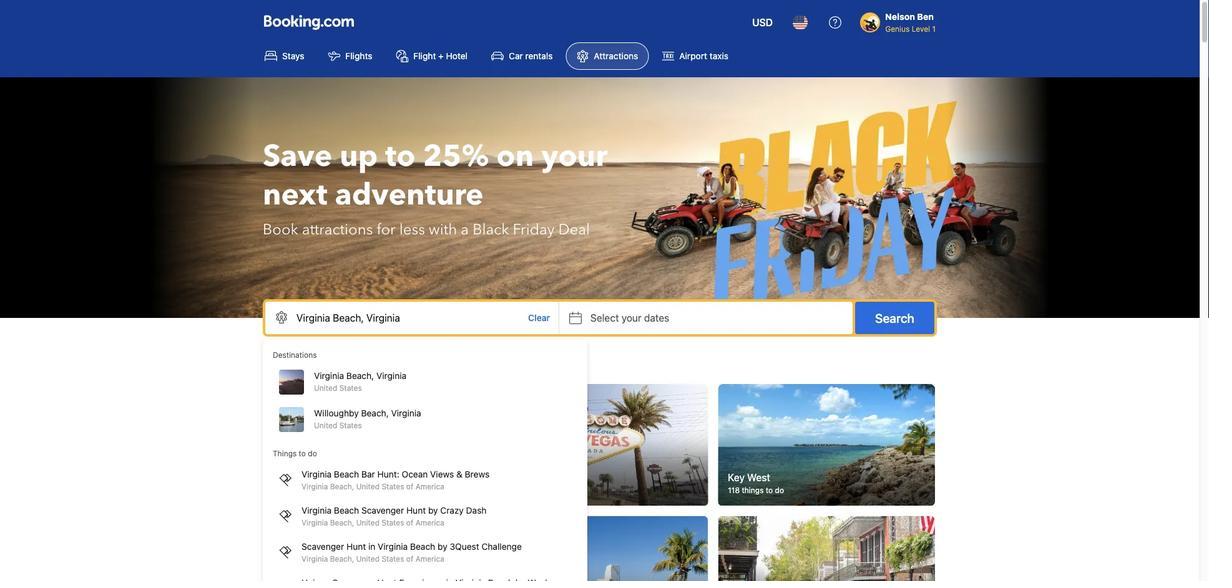 Task type: locate. For each thing, give the bounding box(es) containing it.
beach up san diego image
[[334, 506, 359, 516]]

virginia beach, virginia united states
[[314, 371, 407, 393]]

beach left "3quest"
[[410, 542, 435, 553]]

to right 1200 at the bottom of the page
[[318, 487, 325, 496]]

united inside scavenger hunt in virginia beach by 3quest challenge virginia beach, united states of america
[[356, 555, 380, 564]]

beach, inside virginia beach scavenger hunt by crazy dash virginia beach, united states of america
[[330, 519, 354, 528]]

&
[[456, 470, 463, 480]]

2 vertical spatial of
[[406, 555, 414, 564]]

america for beach
[[416, 555, 445, 564]]

2 of from the top
[[406, 519, 414, 528]]

3 of from the top
[[406, 555, 414, 564]]

america inside virginia beach bar hunt: ocean views & brews virginia beach, united states of america
[[416, 483, 445, 491]]

by inside scavenger hunt in virginia beach by 3quest challenge virginia beach, united states of america
[[438, 542, 448, 553]]

of
[[406, 483, 414, 491], [406, 519, 414, 528], [406, 555, 414, 564]]

beach, inside virginia beach bar hunt: ocean views & brews virginia beach, united states of america
[[330, 483, 354, 491]]

your left dates
[[622, 313, 642, 324]]

2 america from the top
[[416, 519, 445, 528]]

united down willoughby
[[314, 421, 337, 430]]

do up the york
[[308, 450, 317, 458]]

to right things
[[299, 450, 306, 458]]

0 horizontal spatial things
[[294, 487, 316, 496]]

friday
[[513, 219, 555, 240]]

2 vertical spatial america
[[416, 555, 445, 564]]

by
[[428, 506, 438, 516], [438, 542, 448, 553]]

states inside virginia beach bar hunt: ocean views & brews virginia beach, united states of america
[[382, 483, 404, 491]]

clear
[[528, 313, 550, 323]]

to down "west"
[[766, 487, 773, 496]]

0 horizontal spatial scavenger
[[302, 542, 344, 553]]

beach, inside the willoughby beach, virginia united states
[[361, 409, 389, 419]]

2 things from the left
[[742, 487, 764, 496]]

scavenger inside scavenger hunt in virginia beach by 3quest challenge virginia beach, united states of america
[[302, 542, 344, 553]]

beach left bar
[[334, 470, 359, 480]]

0 vertical spatial by
[[428, 506, 438, 516]]

virginia
[[314, 371, 344, 382], [377, 371, 407, 382], [391, 409, 421, 419], [302, 470, 332, 480], [302, 483, 328, 491], [302, 506, 332, 516], [302, 519, 328, 528], [378, 542, 408, 553], [302, 555, 328, 564]]

america
[[416, 483, 445, 491], [416, 519, 445, 528], [416, 555, 445, 564]]

hunt left crazy
[[406, 506, 426, 516]]

do right 1200 at the bottom of the page
[[327, 487, 336, 496]]

states up scavenger hunt in virginia beach by 3quest challenge virginia beach, united states of america
[[382, 519, 404, 528]]

2 horizontal spatial do
[[775, 487, 784, 496]]

united down nearby destinations
[[314, 384, 337, 393]]

beach, inside scavenger hunt in virginia beach by 3quest challenge virginia beach, united states of america
[[330, 555, 354, 564]]

usd button
[[745, 7, 781, 37]]

do right '118'
[[775, 487, 784, 496]]

1 of from the top
[[406, 483, 414, 491]]

do inside key west 118 things to do
[[775, 487, 784, 496]]

up
[[340, 136, 378, 177]]

0 vertical spatial scavenger
[[362, 506, 404, 516]]

of inside virginia beach bar hunt: ocean views & brews virginia beach, united states of america
[[406, 483, 414, 491]]

states down hunt:
[[382, 483, 404, 491]]

things to do
[[273, 450, 317, 458]]

do
[[308, 450, 317, 458], [327, 487, 336, 496], [775, 487, 784, 496]]

united down bar
[[356, 483, 380, 491]]

do for new york
[[327, 487, 336, 496]]

1 vertical spatial of
[[406, 519, 414, 528]]

united inside virginia beach scavenger hunt by crazy dash virginia beach, united states of america
[[356, 519, 380, 528]]

flights link
[[317, 42, 383, 70]]

scavenger
[[362, 506, 404, 516], [302, 542, 344, 553]]

views
[[430, 470, 454, 480]]

virginia beach bar hunt: ocean views & brews virginia beach, united states of america
[[302, 470, 490, 491]]

1 horizontal spatial do
[[327, 487, 336, 496]]

nearby destinations
[[264, 357, 386, 374]]

united
[[314, 384, 337, 393], [314, 421, 337, 430], [356, 483, 380, 491], [356, 519, 380, 528], [356, 555, 380, 564]]

deal
[[559, 219, 590, 240]]

of down virginia beach scavenger hunt by crazy dash virginia beach, united states of america
[[406, 555, 414, 564]]

2 vertical spatial beach
[[410, 542, 435, 553]]

your
[[542, 136, 608, 177], [622, 313, 642, 324]]

things for west
[[742, 487, 764, 496]]

beach for bar
[[334, 470, 359, 480]]

by left crazy
[[428, 506, 438, 516]]

hunt
[[406, 506, 426, 516], [347, 542, 366, 553]]

adventure
[[335, 175, 484, 216]]

united up in at the bottom of page
[[356, 519, 380, 528]]

new york 1200 things to do
[[274, 472, 336, 496]]

1 america from the top
[[416, 483, 445, 491]]

of inside scavenger hunt in virginia beach by 3quest challenge virginia beach, united states of america
[[406, 555, 414, 564]]

0 vertical spatial hunt
[[406, 506, 426, 516]]

1 horizontal spatial things
[[742, 487, 764, 496]]

1 horizontal spatial hunt
[[406, 506, 426, 516]]

beach inside virginia beach bar hunt: ocean views & brews virginia beach, united states of america
[[334, 470, 359, 480]]

things inside key west 118 things to do
[[742, 487, 764, 496]]

0 vertical spatial your
[[542, 136, 608, 177]]

ocean
[[402, 470, 428, 480]]

beach,
[[347, 371, 374, 382], [361, 409, 389, 419], [330, 483, 354, 491], [330, 519, 354, 528], [330, 555, 354, 564]]

1200
[[274, 487, 292, 496]]

beach
[[334, 470, 359, 480], [334, 506, 359, 516], [410, 542, 435, 553]]

on
[[497, 136, 534, 177]]

to right up
[[386, 136, 416, 177]]

your inside save up to 25% on your next adventure book attractions for less with a black friday deal
[[542, 136, 608, 177]]

states down willoughby
[[339, 421, 362, 430]]

1 vertical spatial scavenger
[[302, 542, 344, 553]]

things inside new york 1200 things to do
[[294, 487, 316, 496]]

united inside virginia beach bar hunt: ocean views & brews virginia beach, united states of america
[[356, 483, 380, 491]]

save up to 25% on your next adventure book attractions for less with a black friday deal
[[263, 136, 608, 240]]

states inside the willoughby beach, virginia united states
[[339, 421, 362, 430]]

dates
[[644, 313, 670, 324]]

0 horizontal spatial do
[[308, 450, 317, 458]]

states
[[339, 384, 362, 393], [339, 421, 362, 430], [382, 483, 404, 491], [382, 519, 404, 528], [382, 555, 404, 564]]

america inside scavenger hunt in virginia beach by 3quest challenge virginia beach, united states of america
[[416, 555, 445, 564]]

search
[[875, 311, 915, 326]]

beach inside virginia beach scavenger hunt by crazy dash virginia beach, united states of america
[[334, 506, 359, 516]]

3quest
[[450, 542, 479, 553]]

united down in at the bottom of page
[[356, 555, 380, 564]]

willoughby beach, virginia united states
[[314, 409, 421, 430]]

to
[[386, 136, 416, 177], [299, 450, 306, 458], [318, 487, 325, 496], [766, 487, 773, 496]]

things down the york
[[294, 487, 316, 496]]

states down virginia beach scavenger hunt by crazy dash virginia beach, united states of america
[[382, 555, 404, 564]]

do inside new york 1200 things to do
[[327, 487, 336, 496]]

states down destinations
[[339, 384, 362, 393]]

1 things from the left
[[294, 487, 316, 496]]

1 vertical spatial your
[[622, 313, 642, 324]]

1 vertical spatial hunt
[[347, 542, 366, 553]]

virginia inside the willoughby beach, virginia united states
[[391, 409, 421, 419]]

airport taxis
[[680, 51, 729, 61]]

hunt inside virginia beach scavenger hunt by crazy dash virginia beach, united states of america
[[406, 506, 426, 516]]

by inside virginia beach scavenger hunt by crazy dash virginia beach, united states of america
[[428, 506, 438, 516]]

0 vertical spatial of
[[406, 483, 414, 491]]

1 vertical spatial america
[[416, 519, 445, 528]]

things for york
[[294, 487, 316, 496]]

of up scavenger hunt in virginia beach by 3quest challenge virginia beach, united states of america
[[406, 519, 414, 528]]

booking.com image
[[264, 15, 354, 30]]

scavenger left in at the bottom of page
[[302, 542, 344, 553]]

1 vertical spatial by
[[438, 542, 448, 553]]

3 america from the top
[[416, 555, 445, 564]]

things
[[294, 487, 316, 496], [742, 487, 764, 496]]

0 horizontal spatial your
[[542, 136, 608, 177]]

car rentals
[[509, 51, 553, 61]]

0 vertical spatial america
[[416, 483, 445, 491]]

key west image
[[718, 385, 935, 507]]

car
[[509, 51, 523, 61]]

by left "3quest"
[[438, 542, 448, 553]]

select your dates
[[591, 313, 670, 324]]

1 horizontal spatial your
[[622, 313, 642, 324]]

hotel
[[446, 51, 468, 61]]

1 vertical spatial beach
[[334, 506, 359, 516]]

scavenger hunt in virginia beach by 3quest challenge virginia beach, united states of america
[[302, 542, 522, 564]]

las vegas image
[[491, 385, 708, 507]]

0 vertical spatial beach
[[334, 470, 359, 480]]

attractions
[[594, 51, 638, 61]]

to inside key west 118 things to do
[[766, 487, 773, 496]]

destinations
[[273, 351, 317, 360]]

1 horizontal spatial scavenger
[[362, 506, 404, 516]]

hunt left in at the bottom of page
[[347, 542, 366, 553]]

taxis
[[710, 51, 729, 61]]

118
[[728, 487, 740, 496]]

things down "west"
[[742, 487, 764, 496]]

your right on
[[542, 136, 608, 177]]

0 horizontal spatial hunt
[[347, 542, 366, 553]]

scavenger down virginia beach bar hunt: ocean views & brews virginia beach, united states of america
[[362, 506, 404, 516]]

of down ocean
[[406, 483, 414, 491]]



Task type: describe. For each thing, give the bounding box(es) containing it.
to inside new york 1200 things to do
[[318, 487, 325, 496]]

usd
[[752, 17, 773, 28]]

nelson ben genius level 1
[[886, 12, 936, 33]]

hunt:
[[378, 470, 400, 480]]

1
[[933, 24, 936, 33]]

key west 118 things to do
[[728, 472, 784, 496]]

25%
[[423, 136, 489, 177]]

attractions
[[302, 219, 373, 240]]

things
[[273, 450, 297, 458]]

beach inside scavenger hunt in virginia beach by 3quest challenge virginia beach, united states of america
[[410, 542, 435, 553]]

stays link
[[254, 42, 315, 70]]

nearby
[[264, 357, 309, 374]]

brews
[[465, 470, 490, 480]]

do for key west
[[775, 487, 784, 496]]

flight + hotel link
[[386, 42, 478, 70]]

a
[[461, 219, 469, 240]]

+
[[438, 51, 444, 61]]

hunt inside scavenger hunt in virginia beach by 3quest challenge virginia beach, united states of america
[[347, 542, 366, 553]]

new
[[274, 472, 294, 484]]

in
[[368, 542, 375, 553]]

to inside save up to 25% on your next adventure book attractions for less with a black friday deal
[[386, 136, 416, 177]]

key
[[728, 472, 745, 484]]

destinations
[[312, 357, 386, 374]]

west
[[748, 472, 770, 484]]

states inside scavenger hunt in virginia beach by 3quest challenge virginia beach, united states of america
[[382, 555, 404, 564]]

of for ocean
[[406, 483, 414, 491]]

search button
[[856, 302, 935, 335]]

beach for scavenger
[[334, 506, 359, 516]]

america inside virginia beach scavenger hunt by crazy dash virginia beach, united states of america
[[416, 519, 445, 528]]

level
[[912, 24, 930, 33]]

scavenger inside virginia beach scavenger hunt by crazy dash virginia beach, united states of america
[[362, 506, 404, 516]]

new orleans image
[[718, 517, 935, 582]]

san diego image
[[264, 517, 481, 582]]

next
[[263, 175, 328, 216]]

nelson
[[886, 12, 915, 22]]

stays
[[282, 51, 304, 61]]

flight + hotel
[[414, 51, 468, 61]]

united inside the willoughby beach, virginia united states
[[314, 421, 337, 430]]

willoughby
[[314, 409, 359, 419]]

genius
[[886, 24, 910, 33]]

your account menu nelson ben genius level 1 element
[[861, 6, 941, 34]]

miami image
[[491, 517, 708, 582]]

black
[[473, 219, 509, 240]]

new york image
[[264, 385, 481, 507]]

clear button
[[520, 302, 559, 335]]

united inside virginia beach, virginia united states
[[314, 384, 337, 393]]

america for ocean
[[416, 483, 445, 491]]

crazy
[[440, 506, 464, 516]]

less
[[399, 219, 425, 240]]

virginia beach scavenger hunt by crazy dash virginia beach, united states of america
[[302, 506, 487, 528]]

bar
[[362, 470, 375, 480]]

with
[[429, 219, 457, 240]]

flight
[[414, 51, 436, 61]]

save
[[263, 136, 332, 177]]

car rentals link
[[481, 42, 564, 70]]

book
[[263, 219, 298, 240]]

select
[[591, 313, 619, 324]]

rentals
[[525, 51, 553, 61]]

york
[[297, 472, 317, 484]]

airport taxis link
[[651, 42, 739, 70]]

states inside virginia beach, virginia united states
[[339, 384, 362, 393]]

of for beach
[[406, 555, 414, 564]]

Where are you going? search field
[[265, 302, 559, 335]]

flights
[[346, 51, 372, 61]]

states inside virginia beach scavenger hunt by crazy dash virginia beach, united states of america
[[382, 519, 404, 528]]

ben
[[918, 12, 934, 22]]

challenge
[[482, 542, 522, 553]]

of inside virginia beach scavenger hunt by crazy dash virginia beach, united states of america
[[406, 519, 414, 528]]

airport
[[680, 51, 707, 61]]

attractions link
[[566, 42, 649, 70]]

for
[[377, 219, 396, 240]]

beach, inside virginia beach, virginia united states
[[347, 371, 374, 382]]

dash
[[466, 506, 487, 516]]



Task type: vqa. For each thing, say whether or not it's contained in the screenshot.
The And
no



